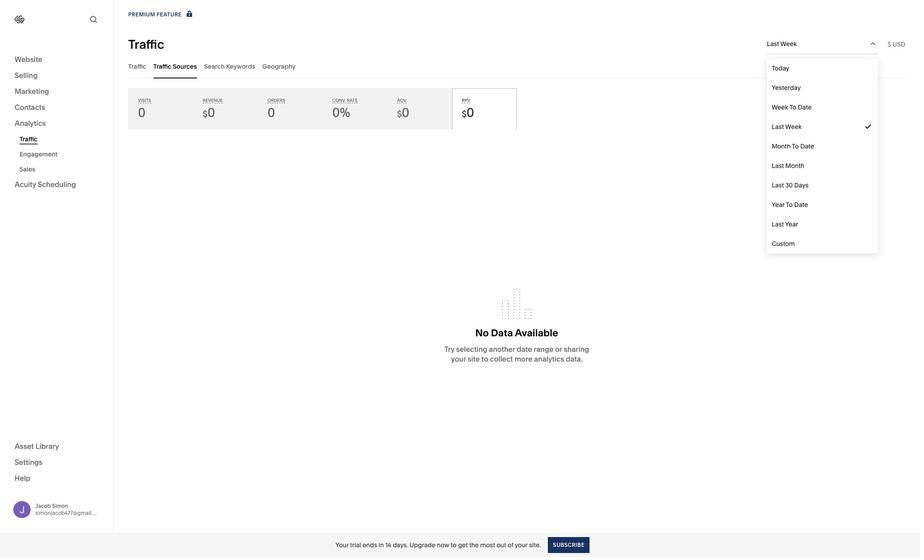Task type: locate. For each thing, give the bounding box(es) containing it.
month to date
[[772, 142, 815, 150]]

1 vertical spatial year
[[786, 221, 799, 229]]

selling link
[[15, 71, 99, 81]]

another
[[489, 345, 516, 354]]

no
[[476, 327, 489, 339]]

to for year
[[786, 201, 793, 209]]

week down yesterday
[[772, 103, 789, 111]]

custom
[[772, 240, 795, 248]]

month up last month
[[772, 142, 791, 150]]

sales
[[20, 166, 35, 174]]

date down 'days'
[[795, 201, 809, 209]]

to inside try selecting another date range or sharing your site to collect more analytics data.
[[482, 355, 489, 364]]

0 vertical spatial last week
[[767, 40, 797, 48]]

conv. rate 0%
[[332, 98, 358, 120]]

date for month to date
[[801, 142, 815, 150]]

0 down orders
[[268, 105, 275, 120]]

keywords
[[226, 62, 255, 70]]

asset library link
[[15, 442, 99, 453]]

asset library
[[15, 442, 59, 451]]

last week up the today
[[767, 40, 797, 48]]

to right site
[[482, 355, 489, 364]]

2 vertical spatial date
[[795, 201, 809, 209]]

settings link
[[15, 458, 99, 469]]

$ for aov
[[397, 109, 402, 119]]

available
[[515, 327, 559, 339]]

0 vertical spatial month
[[772, 142, 791, 150]]

traffic
[[128, 37, 164, 52], [128, 62, 146, 70], [153, 62, 171, 70], [20, 135, 38, 143]]

$ 0 down rpv
[[462, 105, 475, 120]]

$ 0 down aov
[[397, 105, 410, 120]]

month
[[772, 142, 791, 150], [786, 162, 805, 170]]

2 vertical spatial to
[[786, 201, 793, 209]]

$ down aov
[[397, 109, 402, 119]]

premium
[[128, 11, 155, 18]]

geography
[[262, 62, 296, 70]]

sales link
[[20, 162, 103, 177]]

0 vertical spatial to
[[482, 355, 489, 364]]

subscribe
[[553, 542, 585, 549]]

0 down rpv
[[467, 105, 475, 120]]

help
[[15, 474, 30, 483]]

orders 0
[[268, 98, 285, 120]]

0 vertical spatial week
[[781, 40, 797, 48]]

1 horizontal spatial to
[[482, 355, 489, 364]]

$ 0
[[203, 105, 215, 120], [397, 105, 410, 120], [462, 105, 475, 120]]

usd
[[893, 40, 906, 48]]

site.
[[529, 542, 541, 550]]

revenue
[[203, 98, 223, 103]]

3 $ 0 from the left
[[462, 105, 475, 120]]

traffic button
[[128, 54, 146, 79]]

simonjacob477@gmail.com
[[35, 510, 104, 517]]

traffic up traffic button
[[128, 37, 164, 52]]

engagement link
[[20, 147, 103, 162]]

month down month to date
[[786, 162, 805, 170]]

0 for revenue
[[208, 105, 215, 120]]

engagement
[[20, 150, 58, 158]]

1 0 from the left
[[138, 105, 146, 120]]

0 down "revenue"
[[208, 105, 215, 120]]

year down year to date
[[786, 221, 799, 229]]

2 $ 0 from the left
[[397, 105, 410, 120]]

visits
[[138, 98, 151, 103]]

your inside try selecting another date range or sharing your site to collect more analytics data.
[[451, 355, 466, 364]]

14
[[386, 542, 392, 550]]

date for year to date
[[795, 201, 809, 209]]

your down try
[[451, 355, 466, 364]]

days.
[[393, 542, 408, 550]]

year up 'last year'
[[772, 201, 785, 209]]

1 $ 0 from the left
[[203, 105, 215, 120]]

4 0 from the left
[[402, 105, 410, 120]]

week
[[781, 40, 797, 48], [772, 103, 789, 111], [786, 123, 802, 131]]

0 vertical spatial year
[[772, 201, 785, 209]]

1 vertical spatial date
[[801, 142, 815, 150]]

no data available
[[476, 327, 559, 339]]

week to date
[[772, 103, 812, 111]]

week up the today
[[781, 40, 797, 48]]

last
[[767, 40, 780, 48], [772, 123, 784, 131], [772, 162, 784, 170], [772, 182, 784, 190], [772, 221, 784, 229]]

0 horizontal spatial your
[[451, 355, 466, 364]]

date
[[798, 103, 812, 111], [801, 142, 815, 150], [795, 201, 809, 209]]

last up the today
[[767, 40, 780, 48]]

$ 0 for aov
[[397, 105, 410, 120]]

tab list
[[128, 54, 906, 79]]

week up month to date
[[786, 123, 802, 131]]

1 vertical spatial to
[[451, 542, 457, 550]]

$ down "revenue"
[[203, 109, 208, 119]]

2 0 from the left
[[208, 105, 215, 120]]

2 horizontal spatial $ 0
[[462, 105, 475, 120]]

your right of
[[515, 542, 528, 550]]

to
[[482, 355, 489, 364], [451, 542, 457, 550]]

to down 30
[[786, 201, 793, 209]]

try
[[445, 345, 455, 354]]

1 horizontal spatial year
[[786, 221, 799, 229]]

scheduling
[[38, 180, 76, 189]]

contacts link
[[15, 103, 99, 113]]

0 horizontal spatial $ 0
[[203, 105, 215, 120]]

last inside "button"
[[767, 40, 780, 48]]

selling
[[15, 71, 38, 80]]

date up last month
[[801, 142, 815, 150]]

traffic down 'analytics'
[[20, 135, 38, 143]]

1 vertical spatial your
[[515, 542, 528, 550]]

or
[[556, 345, 562, 354]]

your
[[451, 355, 466, 364], [515, 542, 528, 550]]

marketing link
[[15, 87, 99, 97]]

tab list containing traffic
[[128, 54, 906, 79]]

to up last month
[[792, 142, 799, 150]]

to down yesterday
[[790, 103, 797, 111]]

analytics
[[15, 119, 46, 128]]

week inside "button"
[[781, 40, 797, 48]]

last up custom
[[772, 221, 784, 229]]

acuity
[[15, 180, 36, 189]]

date down yesterday
[[798, 103, 812, 111]]

date for week to date
[[798, 103, 812, 111]]

1 vertical spatial to
[[792, 142, 799, 150]]

of
[[508, 542, 514, 550]]

in
[[379, 542, 384, 550]]

marketing
[[15, 87, 49, 96]]

0 down aov
[[402, 105, 410, 120]]

last week down week to date
[[772, 123, 802, 131]]

try selecting another date range or sharing your site to collect more analytics data.
[[445, 345, 590, 364]]

0 vertical spatial date
[[798, 103, 812, 111]]

1 horizontal spatial your
[[515, 542, 528, 550]]

0 vertical spatial your
[[451, 355, 466, 364]]

year
[[772, 201, 785, 209], [786, 221, 799, 229]]

$ down rpv
[[462, 109, 467, 119]]

0 down visits
[[138, 105, 146, 120]]

website link
[[15, 55, 99, 65]]

0 vertical spatial to
[[790, 103, 797, 111]]

0
[[138, 105, 146, 120], [208, 105, 215, 120], [268, 105, 275, 120], [402, 105, 410, 120], [467, 105, 475, 120]]

to
[[790, 103, 797, 111], [792, 142, 799, 150], [786, 201, 793, 209]]

collect
[[490, 355, 513, 364]]

1 horizontal spatial $ 0
[[397, 105, 410, 120]]

last left 30
[[772, 182, 784, 190]]

search keywords
[[204, 62, 255, 70]]

5 0 from the left
[[467, 105, 475, 120]]

30
[[786, 182, 793, 190]]

last 30 days
[[772, 182, 809, 190]]

traffic left sources
[[153, 62, 171, 70]]

0 for rpv
[[467, 105, 475, 120]]

0 horizontal spatial year
[[772, 201, 785, 209]]

selecting
[[456, 345, 488, 354]]

aov
[[397, 98, 407, 103]]

traffic inside 'traffic sources' button
[[153, 62, 171, 70]]

3 0 from the left
[[268, 105, 275, 120]]

$ 0 down "revenue"
[[203, 105, 215, 120]]

traffic sources button
[[153, 54, 197, 79]]

to left get
[[451, 542, 457, 550]]

$ for revenue
[[203, 109, 208, 119]]

acuity scheduling
[[15, 180, 76, 189]]



Task type: describe. For each thing, give the bounding box(es) containing it.
0%
[[332, 105, 350, 120]]

sources
[[173, 62, 197, 70]]

analytics link
[[15, 119, 99, 129]]

sharing
[[564, 345, 590, 354]]

site
[[468, 355, 480, 364]]

feature
[[157, 11, 182, 18]]

2 vertical spatial week
[[786, 123, 802, 131]]

most
[[481, 542, 495, 550]]

geography button
[[262, 54, 296, 79]]

library
[[35, 442, 59, 451]]

last week button
[[767, 34, 878, 54]]

yesterday
[[772, 84, 801, 92]]

days
[[795, 182, 809, 190]]

date
[[517, 345, 532, 354]]

$ for rpv
[[462, 109, 467, 119]]

jacob
[[35, 503, 51, 510]]

website
[[15, 55, 42, 64]]

0 horizontal spatial to
[[451, 542, 457, 550]]

jacob simon simonjacob477@gmail.com
[[35, 503, 104, 517]]

your
[[336, 542, 349, 550]]

today
[[772, 64, 790, 72]]

1 vertical spatial last week
[[772, 123, 802, 131]]

upgrade
[[410, 542, 436, 550]]

contacts
[[15, 103, 45, 112]]

$ left usd
[[888, 40, 892, 48]]

the
[[470, 542, 479, 550]]

help link
[[15, 474, 30, 484]]

acuity scheduling link
[[15, 180, 99, 190]]

0 inside orders 0
[[268, 105, 275, 120]]

subscribe button
[[548, 538, 590, 554]]

visits 0
[[138, 98, 151, 120]]

to for month
[[792, 142, 799, 150]]

traffic sources
[[153, 62, 197, 70]]

get
[[458, 542, 468, 550]]

to for week
[[790, 103, 797, 111]]

asset
[[15, 442, 34, 451]]

rpv
[[462, 98, 470, 103]]

rate
[[347, 98, 358, 103]]

last up last 30 days
[[772, 162, 784, 170]]

now
[[437, 542, 450, 550]]

traffic up visits
[[128, 62, 146, 70]]

last year
[[772, 221, 799, 229]]

your trial ends in 14 days. upgrade now to get the most out of your site.
[[336, 542, 541, 550]]

$ usd
[[888, 40, 906, 48]]

simon
[[52, 503, 68, 510]]

traffic link
[[20, 132, 103, 147]]

ends
[[363, 542, 377, 550]]

last week inside last week "button"
[[767, 40, 797, 48]]

data.
[[566, 355, 583, 364]]

more
[[515, 355, 533, 364]]

0 inside the "visits 0"
[[138, 105, 146, 120]]

$ 0 for revenue
[[203, 105, 215, 120]]

year to date
[[772, 201, 809, 209]]

settings
[[15, 458, 43, 467]]

1 vertical spatial week
[[772, 103, 789, 111]]

search
[[204, 62, 225, 70]]

analytics
[[534, 355, 564, 364]]

out
[[497, 542, 506, 550]]

0 for aov
[[402, 105, 410, 120]]

search keywords button
[[204, 54, 255, 79]]

premium feature
[[128, 11, 182, 18]]

last month
[[772, 162, 805, 170]]

conv.
[[332, 98, 346, 103]]

orders
[[268, 98, 285, 103]]

$ 0 for rpv
[[462, 105, 475, 120]]

range
[[534, 345, 554, 354]]

last down week to date
[[772, 123, 784, 131]]

traffic inside traffic link
[[20, 135, 38, 143]]

trial
[[350, 542, 361, 550]]

1 vertical spatial month
[[786, 162, 805, 170]]

data
[[491, 327, 513, 339]]

premium feature button
[[128, 10, 194, 20]]



Task type: vqa. For each thing, say whether or not it's contained in the screenshot.
days.
yes



